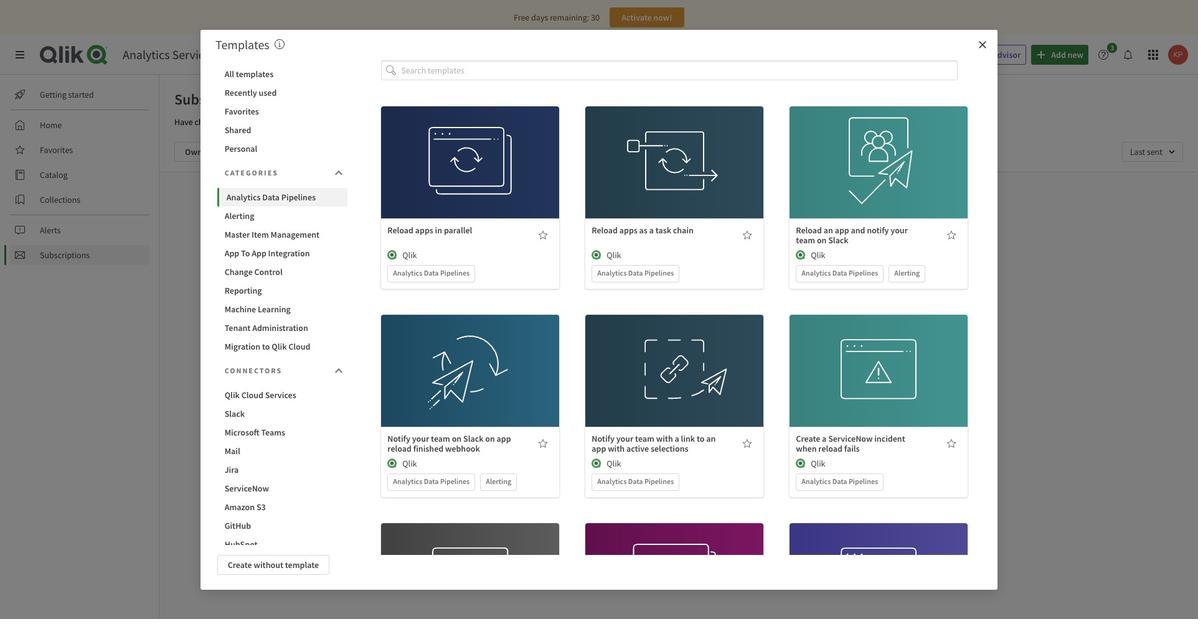 Task type: locate. For each thing, give the bounding box(es) containing it.
and
[[550, 116, 564, 128], [851, 225, 866, 236]]

recently used
[[225, 87, 277, 98]]

and left notify
[[851, 225, 866, 236]]

data down finished
[[424, 477, 439, 487]]

1 apps from the left
[[415, 225, 433, 236]]

add to favorites image for reload an app and notify your team on slack
[[947, 231, 957, 241]]

add to favorites image for reload apps in parallel
[[538, 231, 548, 241]]

data down "reload apps in parallel"
[[424, 269, 439, 278]]

30
[[591, 12, 600, 23]]

1 vertical spatial email
[[597, 292, 617, 303]]

app inside 'you do not have any subscriptions yet subscribe to a chart or sheet to receive it by email on a regular basis. click 'subscribe' on the chart or sheet in the app to get started.'
[[688, 304, 702, 315]]

0 vertical spatial sheet
[[689, 279, 709, 290]]

email
[[328, 116, 349, 128], [597, 292, 617, 303]]

qlik image down when
[[796, 459, 806, 469]]

reload for reload apps in parallel
[[388, 225, 414, 236]]

a left link
[[675, 434, 680, 445]]

0 horizontal spatial servicenow
[[225, 483, 269, 494]]

app left active
[[592, 444, 606, 455]]

analytics data pipelines
[[227, 192, 316, 203], [393, 269, 470, 278], [598, 269, 674, 278], [802, 269, 879, 278], [393, 477, 470, 487], [598, 477, 674, 487], [802, 477, 879, 487]]

team inside notify your team with a link to an app with active selections
[[636, 434, 655, 445]]

0 horizontal spatial in
[[435, 225, 442, 236]]

0 horizontal spatial and
[[550, 116, 564, 128]]

team inside notify your team on slack on app reload finished webhook
[[431, 434, 450, 445]]

2 vertical spatial alerting
[[486, 477, 512, 487]]

0 vertical spatial chart
[[658, 279, 678, 290]]

details for a
[[662, 171, 688, 182]]

quick
[[529, 116, 549, 128]]

subscriptions up charts
[[174, 90, 263, 109]]

1 vertical spatial slack
[[225, 408, 245, 420]]

0 horizontal spatial the
[[674, 304, 686, 315]]

app to app integration
[[225, 248, 310, 259]]

chain
[[673, 225, 694, 236]]

1 horizontal spatial notify
[[592, 434, 615, 445]]

pipelines down parallel
[[440, 269, 470, 278]]

getting started link
[[10, 85, 150, 105]]

1 vertical spatial in
[[666, 304, 673, 315]]

a right as
[[650, 225, 654, 236]]

data down fails
[[833, 477, 848, 487]]

1 vertical spatial favorites
[[40, 145, 73, 156]]

1 notify from the left
[[388, 434, 411, 445]]

subscriptions down alerts on the left top
[[40, 250, 90, 261]]

your right 'straight'
[[310, 116, 327, 128]]

analytics
[[123, 47, 170, 62], [227, 192, 261, 203], [393, 269, 423, 278], [598, 269, 627, 278], [802, 269, 831, 278], [393, 477, 423, 487], [598, 477, 627, 487], [802, 477, 831, 487]]

sheet down the regular
[[644, 304, 664, 315]]

details for incident
[[866, 379, 892, 391]]

notify for finished
[[388, 434, 411, 445]]

you left "do"
[[604, 262, 619, 275]]

getting
[[40, 89, 67, 100]]

servicenow left incident
[[829, 434, 873, 445]]

0 vertical spatial or
[[219, 116, 227, 128]]

0 horizontal spatial reload
[[388, 225, 414, 236]]

1 vertical spatial alerting
[[895, 269, 920, 278]]

0 horizontal spatial cloud
[[242, 390, 263, 401]]

recently
[[225, 87, 257, 98]]

chart down subscribe at the right top of the page
[[614, 304, 633, 315]]

app
[[835, 225, 850, 236], [688, 304, 702, 315], [497, 434, 511, 445], [592, 444, 606, 455]]

qlik down connectors
[[225, 390, 240, 401]]

slack inside 'reload an app and notify your team on slack'
[[829, 235, 849, 246]]

alerting button
[[217, 207, 348, 225]]

2 notify from the left
[[592, 434, 615, 445]]

0 horizontal spatial favorites
[[40, 145, 73, 156]]

1 vertical spatial subscriptions
[[40, 250, 90, 261]]

0 horizontal spatial alerting
[[225, 210, 254, 221]]

1 vertical spatial an
[[707, 434, 716, 445]]

qlik down notify your team with a link to an app with active selections
[[607, 459, 621, 470]]

0 vertical spatial cloud
[[289, 341, 311, 352]]

0 vertical spatial an
[[824, 225, 833, 236]]

data
[[262, 192, 280, 203], [424, 269, 439, 278], [628, 269, 643, 278], [833, 269, 848, 278], [424, 477, 439, 487], [628, 477, 643, 487], [833, 477, 848, 487]]

cloud down the tenant administration button
[[289, 341, 311, 352]]

reload inside 'reload an app and notify your team on slack'
[[796, 225, 822, 236]]

templates
[[216, 36, 270, 52]]

0 vertical spatial the
[[759, 292, 771, 303]]

or up basis.
[[679, 279, 687, 290]]

pipelines down 'reload an app and notify your team on slack' in the right of the page
[[849, 269, 879, 278]]

details for parallel
[[458, 171, 483, 182]]

slack up microsoft
[[225, 408, 245, 420]]

favorites link
[[10, 140, 150, 160]]

an
[[824, 225, 833, 236], [707, 434, 716, 445]]

analytics data pipelines up the alerting button
[[227, 192, 316, 203]]

qlik image for reload apps as a task chain
[[592, 251, 602, 260]]

cloud inside button
[[242, 390, 263, 401]]

data up subscribe at the right top of the page
[[628, 269, 643, 278]]

control
[[255, 266, 283, 278]]

1 horizontal spatial email
[[597, 292, 617, 303]]

template inside 'create without template' button
[[285, 560, 319, 571]]

last sent image
[[1123, 142, 1184, 162]]

to down tenant administration on the bottom of the page
[[262, 341, 270, 352]]

0 horizontal spatial sheets
[[229, 116, 252, 128]]

2 horizontal spatial alerting
[[895, 269, 920, 278]]

alerting for notify your team on slack on app reload finished webhook
[[486, 477, 512, 487]]

pipelines up the alerting button
[[281, 192, 316, 203]]

your right notify
[[891, 225, 908, 236]]

1 sheets from the left
[[229, 116, 252, 128]]

0 vertical spatial alerting
[[225, 210, 254, 221]]

with
[[656, 434, 673, 445], [608, 444, 625, 455]]

1 horizontal spatial in
[[666, 304, 673, 315]]

slack right finished
[[464, 434, 484, 445]]

sheets left into
[[481, 116, 504, 128]]

on
[[817, 235, 827, 246], [619, 292, 628, 303], [748, 292, 758, 303], [452, 434, 462, 445], [485, 434, 495, 445]]

qlik for reload an app and notify your team on slack
[[811, 250, 826, 261]]

1 horizontal spatial cloud
[[289, 341, 311, 352]]

1 vertical spatial chart
[[614, 304, 633, 315]]

insight
[[965, 49, 991, 60]]

create inside create a servicenow incident when reload fails
[[796, 434, 821, 445]]

the down basis.
[[674, 304, 686, 315]]

data up the alerting button
[[262, 192, 280, 203]]

qlik up "do"
[[607, 250, 621, 261]]

in
[[435, 225, 442, 236], [666, 304, 673, 315]]

activate now!
[[622, 12, 673, 23]]

1 reload from the left
[[388, 225, 414, 236]]

use template for with
[[650, 352, 700, 363]]

app down click
[[688, 304, 702, 315]]

2 horizontal spatial slack
[[829, 235, 849, 246]]

notify your team on slack on app reload finished webhook
[[388, 434, 511, 455]]

0 vertical spatial servicenow
[[829, 434, 873, 445]]

1 horizontal spatial reload
[[592, 225, 618, 236]]

1 horizontal spatial apps
[[620, 225, 638, 236]]

0 vertical spatial create
[[796, 434, 821, 445]]

notify for app
[[592, 434, 615, 445]]

your left selections on the bottom right
[[617, 434, 634, 445]]

1 horizontal spatial app
[[252, 248, 267, 259]]

notify left finished
[[388, 434, 411, 445]]

details
[[458, 171, 483, 182], [662, 171, 688, 182], [866, 171, 892, 182], [458, 379, 483, 391], [662, 379, 688, 391], [866, 379, 892, 391]]

use for on
[[446, 352, 460, 363]]

1 horizontal spatial an
[[824, 225, 833, 236]]

2 reload from the left
[[592, 225, 618, 236]]

sheets
[[229, 116, 252, 128], [481, 116, 504, 128]]

on left notify
[[817, 235, 827, 246]]

a inside notify your team with a link to an app with active selections
[[675, 434, 680, 445]]

0 vertical spatial subscriptions
[[174, 90, 263, 109]]

2 horizontal spatial team
[[796, 235, 816, 246]]

used
[[259, 87, 277, 98]]

report.
[[584, 116, 609, 128]]

all templates
[[225, 68, 274, 79]]

1 horizontal spatial sheets
[[481, 116, 504, 128]]

ask insight advisor
[[950, 49, 1021, 60]]

add to favorites image
[[538, 231, 548, 241], [743, 231, 753, 241], [947, 231, 957, 241], [947, 439, 957, 449]]

integration
[[268, 248, 310, 259]]

2 reload from the left
[[819, 444, 843, 455]]

straight
[[271, 116, 299, 128]]

use template button for a
[[636, 139, 714, 159]]

1 horizontal spatial the
[[759, 292, 771, 303]]

app right to
[[252, 248, 267, 259]]

a up the regular
[[652, 279, 657, 290]]

favorites up catalog
[[40, 145, 73, 156]]

qlik image down reload apps as a task chain
[[592, 251, 602, 260]]

0 horizontal spatial add to favorites image
[[538, 439, 548, 449]]

1 reload from the left
[[388, 444, 412, 455]]

servicenow button
[[217, 479, 348, 498]]

use template for on
[[446, 352, 495, 363]]

favorites down recently
[[225, 106, 259, 117]]

1 horizontal spatial add to favorites image
[[743, 439, 753, 449]]

with left active
[[608, 444, 625, 455]]

change control button
[[217, 263, 348, 281]]

0 horizontal spatial an
[[707, 434, 716, 445]]

to right link
[[697, 434, 705, 445]]

qlik image
[[796, 251, 806, 260]]

reload left as
[[592, 225, 618, 236]]

use for a
[[650, 143, 664, 155]]

item
[[252, 229, 269, 240]]

1 vertical spatial you
[[604, 262, 619, 275]]

or right charts
[[219, 116, 227, 128]]

2 add to favorites image from the left
[[743, 439, 753, 449]]

alerting
[[225, 210, 254, 221], [895, 269, 920, 278], [486, 477, 512, 487]]

an right link
[[707, 434, 716, 445]]

finished
[[413, 444, 444, 455]]

1 horizontal spatial subscriptions
[[174, 90, 263, 109]]

analytics services
[[123, 47, 215, 62]]

qlik image down notify your team with a link to an app with active selections
[[592, 459, 602, 469]]

pipelines
[[281, 192, 316, 203], [440, 269, 470, 278], [645, 269, 674, 278], [849, 269, 879, 278], [440, 477, 470, 487], [645, 477, 674, 487], [849, 477, 879, 487]]

reload left finished
[[388, 444, 412, 455]]

apps left as
[[620, 225, 638, 236]]

apps for in
[[415, 225, 433, 236]]

3 reload from the left
[[796, 225, 822, 236]]

an left notify
[[824, 225, 833, 236]]

analytics data pipelines down fails
[[802, 477, 879, 487]]

email left 'inbox.'
[[328, 116, 349, 128]]

advisor
[[993, 49, 1021, 60]]

or
[[219, 116, 227, 128], [679, 279, 687, 290], [635, 304, 642, 315]]

create a servicenow incident when reload fails
[[796, 434, 906, 455]]

0 horizontal spatial sheet
[[644, 304, 664, 315]]

1 horizontal spatial servicenow
[[829, 434, 873, 445]]

0 horizontal spatial subscriptions
[[40, 250, 90, 261]]

2 vertical spatial or
[[635, 304, 642, 315]]

0 vertical spatial services
[[172, 47, 215, 62]]

qlik down "reload apps in parallel"
[[403, 250, 417, 261]]

an inside notify your team with a link to an app with active selections
[[707, 434, 716, 445]]

1 vertical spatial sheet
[[644, 304, 664, 315]]

apps left parallel
[[415, 225, 433, 236]]

qlik image down notify your team on slack on app reload finished webhook
[[388, 459, 398, 469]]

1 vertical spatial and
[[851, 225, 866, 236]]

template for incident
[[870, 352, 904, 363]]

a down subscribe at the right top of the page
[[630, 292, 635, 303]]

and inside 'reload an app and notify your team on slack'
[[851, 225, 866, 236]]

create left fails
[[796, 434, 821, 445]]

1 horizontal spatial you
[[604, 262, 619, 275]]

0 horizontal spatial create
[[228, 560, 252, 571]]

details button for parallel
[[432, 166, 509, 186]]

qlik right qlik image
[[811, 250, 826, 261]]

1 horizontal spatial with
[[656, 434, 673, 445]]

machine learning
[[225, 304, 291, 315]]

a right when
[[822, 434, 827, 445]]

have
[[651, 262, 672, 275]]

chart
[[658, 279, 678, 290], [614, 304, 633, 315]]

qlik down administration
[[272, 341, 287, 352]]

cloud down connectors
[[242, 390, 263, 401]]

services left templates
[[172, 47, 215, 62]]

jira
[[225, 464, 239, 476]]

'subscribe'
[[706, 292, 746, 303]]

Search text field
[[724, 45, 922, 65]]

0 horizontal spatial slack
[[225, 408, 245, 420]]

0 vertical spatial slack
[[829, 235, 849, 246]]

to left get
[[704, 304, 712, 315]]

a
[[522, 116, 527, 128], [650, 225, 654, 236], [652, 279, 657, 290], [630, 292, 635, 303], [675, 434, 680, 445], [822, 434, 827, 445]]

0 horizontal spatial notify
[[388, 434, 411, 445]]

1 vertical spatial cloud
[[242, 390, 263, 401]]

analytics data pipelines up subscribe at the right top of the page
[[598, 269, 674, 278]]

1 horizontal spatial favorites
[[225, 106, 259, 117]]

2 apps from the left
[[620, 225, 638, 236]]

qlik image
[[388, 251, 398, 260], [592, 251, 602, 260], [388, 459, 398, 469], [592, 459, 602, 469], [796, 459, 806, 469]]

in down basis.
[[666, 304, 673, 315]]

reload
[[388, 225, 414, 236], [592, 225, 618, 236], [796, 225, 822, 236]]

qlik image for notify your team with a link to an app with active selections
[[592, 459, 602, 469]]

qlik image for notify your team on slack on app reload finished webhook
[[388, 459, 398, 469]]

use for with
[[650, 352, 664, 363]]

reporting
[[225, 285, 262, 296]]

sheet up click
[[689, 279, 709, 290]]

1 horizontal spatial slack
[[464, 434, 484, 445]]

reload left parallel
[[388, 225, 414, 236]]

0 horizontal spatial email
[[328, 116, 349, 128]]

your left webhook at the left of page
[[412, 434, 429, 445]]

team inside 'reload an app and notify your team on slack'
[[796, 235, 816, 246]]

favorites button
[[217, 102, 348, 121]]

1 horizontal spatial alerting
[[486, 477, 512, 487]]

notify
[[388, 434, 411, 445], [592, 434, 615, 445]]

1 add to favorites image from the left
[[538, 439, 548, 449]]

1 horizontal spatial team
[[636, 434, 655, 445]]

notify inside notify your team on slack on app reload finished webhook
[[388, 434, 411, 445]]

webhook
[[445, 444, 480, 455]]

1 horizontal spatial and
[[851, 225, 866, 236]]

into
[[506, 116, 521, 128]]

in left parallel
[[435, 225, 442, 236]]

1 app from the left
[[225, 248, 239, 259]]

chart up basis.
[[658, 279, 678, 290]]

create inside button
[[228, 560, 252, 571]]

app inside notify your team with a link to an app with active selections
[[592, 444, 606, 455]]

0 vertical spatial you
[[375, 116, 388, 128]]

by
[[754, 279, 763, 290]]

qlik image down "reload apps in parallel"
[[388, 251, 398, 260]]

app inside notify your team on slack on app reload finished webhook
[[497, 434, 511, 445]]

create without template button
[[217, 555, 330, 575]]

notify left active
[[592, 434, 615, 445]]

template for with
[[666, 352, 700, 363]]

pipelines down webhook at the left of page
[[440, 477, 470, 487]]

active
[[627, 444, 649, 455]]

1 horizontal spatial create
[[796, 434, 821, 445]]

the down by
[[759, 292, 771, 303]]

with left link
[[656, 434, 673, 445]]

use for parallel
[[446, 143, 460, 155]]

on right finished
[[452, 434, 462, 445]]

1 vertical spatial services
[[265, 390, 296, 401]]

use template for a
[[650, 143, 700, 155]]

email down subscribe at the right top of the page
[[597, 292, 617, 303]]

0 horizontal spatial team
[[431, 434, 450, 445]]

1 horizontal spatial reload
[[819, 444, 843, 455]]

you
[[375, 116, 388, 128], [604, 262, 619, 275]]

2 app from the left
[[252, 248, 267, 259]]

and left easy
[[550, 116, 564, 128]]

2 horizontal spatial reload
[[796, 225, 822, 236]]

app left to
[[225, 248, 239, 259]]

qlik
[[403, 250, 417, 261], [607, 250, 621, 261], [811, 250, 826, 261], [272, 341, 287, 352], [225, 390, 240, 401], [403, 459, 417, 470], [607, 459, 621, 470], [811, 459, 826, 470]]

0 horizontal spatial services
[[172, 47, 215, 62]]

reload left fails
[[819, 444, 843, 455]]

2 vertical spatial slack
[[464, 434, 484, 445]]

1 horizontal spatial services
[[265, 390, 296, 401]]

sent
[[254, 116, 269, 128]]

0 horizontal spatial reload
[[388, 444, 412, 455]]

subscriptions inside 'link'
[[40, 250, 90, 261]]

team for notify your team with a link to an app with active selections
[[636, 434, 655, 445]]

add to favorites image
[[538, 439, 548, 449], [743, 439, 753, 449]]

slack inside notify your team on slack on app reload finished webhook
[[464, 434, 484, 445]]

tenant
[[225, 322, 251, 334]]

0 vertical spatial favorites
[[225, 106, 259, 117]]

use template
[[446, 143, 495, 155], [650, 143, 700, 155], [855, 143, 904, 155], [446, 352, 495, 363], [650, 352, 700, 363], [855, 352, 904, 363]]

details for with
[[662, 379, 688, 391]]

have charts or sheets sent straight to your email inbox. you can also bundle multiple sheets into a quick and easy report.
[[174, 116, 609, 128]]

filters region
[[159, 132, 1199, 172]]

1 vertical spatial create
[[228, 560, 252, 571]]

use template button for on
[[432, 348, 509, 368]]

qlik down finished
[[403, 459, 417, 470]]

slack left notify
[[829, 235, 849, 246]]

an inside 'reload an app and notify your team on slack'
[[824, 225, 833, 236]]

1 vertical spatial servicenow
[[225, 483, 269, 494]]

template for a
[[666, 143, 700, 155]]

create down hubspot
[[228, 560, 252, 571]]

app inside 'reload an app and notify your team on slack'
[[835, 225, 850, 236]]

link
[[681, 434, 695, 445]]

qlik inside 'qlik cloud services' button
[[225, 390, 240, 401]]

sheets left 'sent'
[[229, 116, 252, 128]]

0 horizontal spatial apps
[[415, 225, 433, 236]]

reload up qlik image
[[796, 225, 822, 236]]

2 sheets from the left
[[481, 116, 504, 128]]

2 horizontal spatial or
[[679, 279, 687, 290]]

notify inside notify your team with a link to an app with active selections
[[592, 434, 615, 445]]

0 horizontal spatial app
[[225, 248, 239, 259]]

or down the regular
[[635, 304, 642, 315]]

basis.
[[664, 292, 685, 303]]

app to app integration button
[[217, 244, 348, 263]]

1 horizontal spatial or
[[635, 304, 642, 315]]

subscriptions
[[691, 262, 749, 275]]

now!
[[654, 12, 673, 23]]

master item management button
[[217, 225, 348, 244]]

servicenow inside create a servicenow incident when reload fails
[[829, 434, 873, 445]]



Task type: describe. For each thing, give the bounding box(es) containing it.
template for and
[[870, 143, 904, 155]]

personal button
[[217, 139, 348, 158]]

templates are pre-built automations that help you automate common business workflows. get started by selecting one of the pre-built templates or choose the blank canvas to build an automation from scratch. tooltip
[[275, 36, 285, 52]]

1 vertical spatial the
[[674, 304, 686, 315]]

on right webhook at the left of page
[[485, 434, 495, 445]]

qlik cloud services
[[225, 390, 296, 401]]

your inside notify your team on slack on app reload finished webhook
[[412, 434, 429, 445]]

qlik for reload apps in parallel
[[403, 250, 417, 261]]

qlik for notify your team with a link to an app with active selections
[[607, 459, 621, 470]]

notify
[[867, 225, 889, 236]]

0 horizontal spatial you
[[375, 116, 388, 128]]

reload for reload apps as a task chain
[[592, 225, 618, 236]]

details for on
[[458, 379, 483, 391]]

analytics data pipelines button
[[217, 188, 348, 207]]

use template for and
[[855, 143, 904, 155]]

analytics data pipelines down finished
[[393, 477, 470, 487]]

pipelines inside button
[[281, 192, 316, 203]]

master item management
[[225, 229, 320, 240]]

days
[[531, 12, 548, 23]]

use template button for and
[[840, 139, 918, 159]]

not
[[634, 262, 649, 275]]

1 horizontal spatial chart
[[658, 279, 678, 290]]

0 horizontal spatial chart
[[614, 304, 633, 315]]

management
[[271, 229, 320, 240]]

amazon s3
[[225, 502, 266, 513]]

0 vertical spatial in
[[435, 225, 442, 236]]

started.
[[726, 304, 754, 315]]

reload an app and notify your team on slack
[[796, 225, 908, 246]]

analytics data pipelines down 'reload an app and notify your team on slack' in the right of the page
[[802, 269, 879, 278]]

have
[[174, 116, 193, 128]]

bundle
[[421, 116, 447, 128]]

shared button
[[217, 121, 348, 139]]

0 horizontal spatial with
[[608, 444, 625, 455]]

Search templates text field
[[401, 60, 958, 80]]

qlik for create a servicenow incident when reload fails
[[811, 459, 826, 470]]

activate now! link
[[610, 7, 685, 27]]

when
[[796, 444, 817, 455]]

to inside button
[[262, 341, 270, 352]]

services inside button
[[265, 390, 296, 401]]

use template button for with
[[636, 348, 714, 368]]

create for create a servicenow incident when reload fails
[[796, 434, 821, 445]]

template for on
[[461, 352, 495, 363]]

alerts link
[[10, 221, 150, 240]]

github
[[225, 521, 251, 532]]

pipelines down selections on the bottom right
[[645, 477, 674, 487]]

favorites inside navigation pane element
[[40, 145, 73, 156]]

pipelines up the regular
[[645, 269, 674, 278]]

analytics data pipelines inside analytics data pipelines button
[[227, 192, 316, 203]]

free
[[514, 12, 530, 23]]

details button for on
[[432, 375, 509, 395]]

details for and
[[866, 171, 892, 182]]

github button
[[217, 517, 348, 535]]

ask insight advisor button
[[930, 45, 1027, 65]]

all
[[225, 68, 234, 79]]

mail button
[[217, 442, 348, 461]]

data inside button
[[262, 192, 280, 203]]

s3
[[257, 502, 266, 513]]

free days remaining: 30
[[514, 12, 600, 23]]

hubspot button
[[217, 535, 348, 554]]

change control
[[225, 266, 283, 278]]

create without template
[[228, 560, 319, 571]]

all templates button
[[217, 64, 348, 83]]

you inside 'you do not have any subscriptions yet subscribe to a chart or sheet to receive it by email on a regular basis. click 'subscribe' on the chart or sheet in the app to get started.'
[[604, 262, 619, 275]]

subscriptions link
[[10, 245, 150, 265]]

servicenow inside button
[[225, 483, 269, 494]]

shared
[[225, 124, 251, 136]]

on down subscribe at the right top of the page
[[619, 292, 628, 303]]

yet
[[751, 262, 764, 275]]

use for and
[[855, 143, 868, 155]]

templates
[[236, 68, 274, 79]]

details button for with
[[636, 375, 714, 395]]

without
[[254, 560, 283, 571]]

add to favorites image for notify your team with a link to an app with active selections
[[743, 439, 753, 449]]

to inside notify your team with a link to an app with active selections
[[697, 434, 705, 445]]

to right 'straight'
[[301, 116, 308, 128]]

details button for a
[[636, 166, 714, 186]]

analytics data pipelines down active
[[598, 477, 674, 487]]

hubspot
[[225, 539, 258, 550]]

do
[[621, 262, 632, 275]]

tenant administration
[[225, 322, 308, 334]]

categories button
[[217, 160, 348, 185]]

team for notify your team on slack on app reload finished webhook
[[431, 434, 450, 445]]

in inside 'you do not have any subscriptions yet subscribe to a chart or sheet to receive it by email on a regular basis. click 'subscribe' on the chart or sheet in the app to get started.'
[[666, 304, 673, 315]]

alerting inside button
[[225, 210, 254, 221]]

personal
[[225, 143, 257, 154]]

to up the regular
[[643, 279, 651, 290]]

fails
[[845, 444, 860, 455]]

migration to qlik cloud
[[225, 341, 311, 352]]

categories
[[225, 168, 278, 177]]

catalog
[[40, 169, 68, 181]]

reporting button
[[217, 281, 348, 300]]

qlik for reload apps as a task chain
[[607, 250, 621, 261]]

a inside create a servicenow incident when reload fails
[[822, 434, 827, 445]]

you do not have any subscriptions yet subscribe to a chart or sheet to receive it by email on a regular basis. click 'subscribe' on the chart or sheet in the app to get started.
[[597, 262, 771, 315]]

any
[[674, 262, 689, 275]]

jira button
[[217, 461, 348, 479]]

qlik cloud services button
[[217, 386, 348, 405]]

parallel
[[444, 225, 472, 236]]

getting started
[[40, 89, 94, 100]]

subscribe
[[605, 279, 641, 290]]

microsoft teams
[[225, 427, 285, 438]]

1 horizontal spatial sheet
[[689, 279, 709, 290]]

reload inside create a servicenow incident when reload fails
[[819, 444, 843, 455]]

mail
[[225, 446, 240, 457]]

your inside notify your team with a link to an app with active selections
[[617, 434, 634, 445]]

add to favorites image for reload apps as a task chain
[[743, 231, 753, 241]]

get
[[713, 304, 725, 315]]

regular
[[636, 292, 662, 303]]

master
[[225, 229, 250, 240]]

alerting for reload an app and notify your team on slack
[[895, 269, 920, 278]]

migration
[[225, 341, 260, 352]]

collections
[[40, 194, 80, 206]]

close sidebar menu image
[[15, 50, 25, 60]]

use template button for parallel
[[432, 139, 509, 159]]

machine learning button
[[217, 300, 348, 319]]

template for parallel
[[461, 143, 495, 155]]

incident
[[875, 434, 906, 445]]

apps for as
[[620, 225, 638, 236]]

ask
[[950, 49, 964, 60]]

reload apps as a task chain
[[592, 225, 694, 236]]

close image
[[978, 40, 988, 50]]

use template for parallel
[[446, 143, 495, 155]]

task
[[656, 225, 672, 236]]

analytics data pipelines down "reload apps in parallel"
[[393, 269, 470, 278]]

qlik for notify your team on slack on app reload finished webhook
[[403, 459, 417, 470]]

analytics services element
[[123, 47, 215, 62]]

reload inside notify your team on slack on app reload finished webhook
[[388, 444, 412, 455]]

0 horizontal spatial or
[[219, 116, 227, 128]]

connectors
[[225, 366, 282, 375]]

change
[[225, 266, 253, 278]]

use template button for incident
[[840, 348, 918, 368]]

0 vertical spatial email
[[328, 116, 349, 128]]

0 vertical spatial and
[[550, 116, 564, 128]]

slack button
[[217, 405, 348, 423]]

tenant administration button
[[217, 319, 348, 337]]

favorites inside button
[[225, 106, 259, 117]]

microsoft teams button
[[217, 423, 348, 442]]

cloud inside button
[[289, 341, 311, 352]]

remaining:
[[550, 12, 589, 23]]

learning
[[258, 304, 291, 315]]

details button for incident
[[840, 375, 918, 395]]

activate
[[622, 12, 652, 23]]

to down subscriptions
[[710, 279, 718, 290]]

home
[[40, 120, 62, 131]]

1 vertical spatial or
[[679, 279, 687, 290]]

microsoft
[[225, 427, 260, 438]]

templates are pre-built automations that help you automate common business workflows. get started by selecting one of the pre-built templates or choose the blank canvas to build an automation from scratch. image
[[275, 39, 285, 49]]

your inside 'reload an app and notify your team on slack'
[[891, 225, 908, 236]]

reload for reload an app and notify your team on slack
[[796, 225, 822, 236]]

data down active
[[628, 477, 643, 487]]

on down it on the top right of page
[[748, 292, 758, 303]]

qlik image for reload apps in parallel
[[388, 251, 398, 260]]

easy
[[566, 116, 582, 128]]

a right into
[[522, 116, 527, 128]]

details button for and
[[840, 166, 918, 186]]

analytics inside button
[[227, 192, 261, 203]]

collections link
[[10, 190, 150, 210]]

selections
[[651, 444, 689, 455]]

data down 'reload an app and notify your team on slack' in the right of the page
[[833, 269, 848, 278]]

qlik inside migration to qlik cloud button
[[272, 341, 287, 352]]

use for incident
[[855, 352, 868, 363]]

administration
[[252, 322, 308, 334]]

on inside 'reload an app and notify your team on slack'
[[817, 235, 827, 246]]

inbox.
[[350, 116, 373, 128]]

slack inside button
[[225, 408, 245, 420]]

migration to qlik cloud button
[[217, 337, 348, 356]]

create for create without template
[[228, 560, 252, 571]]

qlik image for create a servicenow incident when reload fails
[[796, 459, 806, 469]]

home link
[[10, 115, 150, 135]]

add to favorites image for notify your team on slack on app reload finished webhook
[[538, 439, 548, 449]]

navigation pane element
[[0, 80, 159, 270]]

click
[[686, 292, 704, 303]]

add to favorites image for create a servicenow incident when reload fails
[[947, 439, 957, 449]]

email inside 'you do not have any subscriptions yet subscribe to a chart or sheet to receive it by email on a regular basis. click 'subscribe' on the chart or sheet in the app to get started.'
[[597, 292, 617, 303]]

use template for incident
[[855, 352, 904, 363]]

pipelines down fails
[[849, 477, 879, 487]]



Task type: vqa. For each thing, say whether or not it's contained in the screenshot.
USE TEMPLATE related to on
yes



